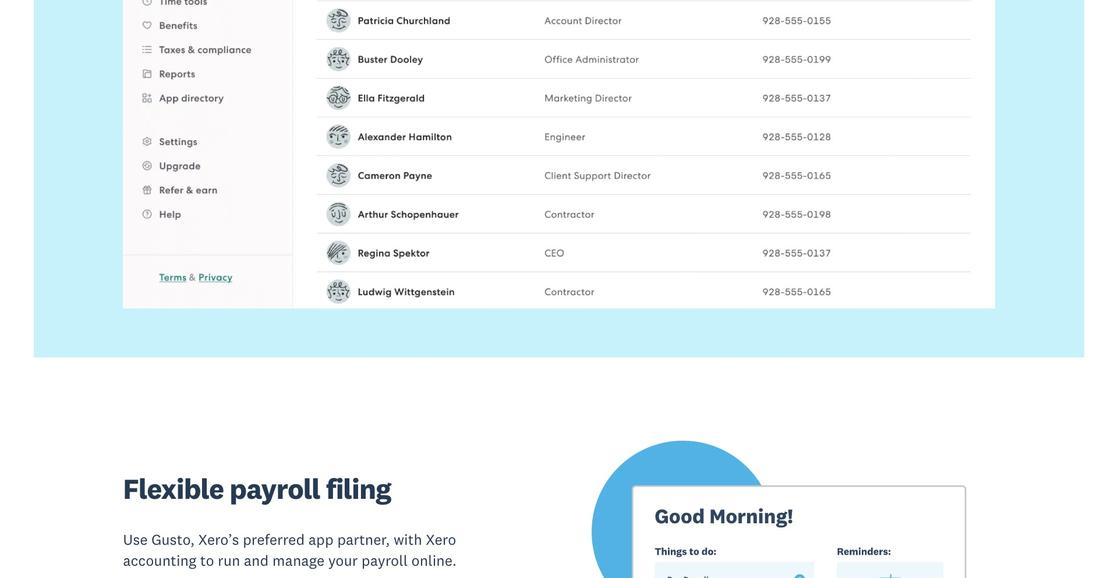 Task type: vqa. For each thing, say whether or not it's contained in the screenshot.
NOW
no



Task type: describe. For each thing, give the bounding box(es) containing it.
to
[[200, 552, 214, 570]]

manage
[[273, 552, 325, 570]]

payroll inside use gusto, xero's preferred app partner, with xero accounting to run and manage your payroll online.
[[362, 552, 408, 570]]

accounting
[[123, 552, 197, 570]]

and
[[244, 552, 269, 570]]

use
[[123, 531, 148, 549]]

with
[[394, 531, 422, 549]]

flexible payroll filing
[[123, 471, 391, 507]]

flexible
[[123, 471, 224, 507]]

run
[[218, 552, 240, 570]]

use gusto, xero's preferred app partner, with xero accounting to run and manage your payroll online.
[[123, 531, 457, 570]]

app
[[309, 531, 334, 549]]

partner,
[[337, 531, 390, 549]]

your
[[328, 552, 358, 570]]



Task type: locate. For each thing, give the bounding box(es) containing it.
xero
[[426, 531, 456, 549]]

payroll down "partner,"
[[362, 552, 408, 570]]

preferred
[[243, 531, 305, 549]]

0 horizontal spatial payroll
[[230, 471, 320, 507]]

1 horizontal spatial payroll
[[362, 552, 408, 570]]

xero's
[[198, 531, 239, 549]]

online.
[[412, 552, 457, 570]]

0 vertical spatial payroll
[[230, 471, 320, 507]]

payroll up preferred
[[230, 471, 320, 507]]

gusto,
[[151, 531, 195, 549]]

payroll software for small business displays a list of things to do and reminders for the day. image
[[570, 423, 996, 579], [570, 423, 996, 579]]

1 vertical spatial payroll
[[362, 552, 408, 570]]

payroll
[[230, 471, 320, 507], [362, 552, 408, 570]]

filing
[[326, 471, 391, 507]]



